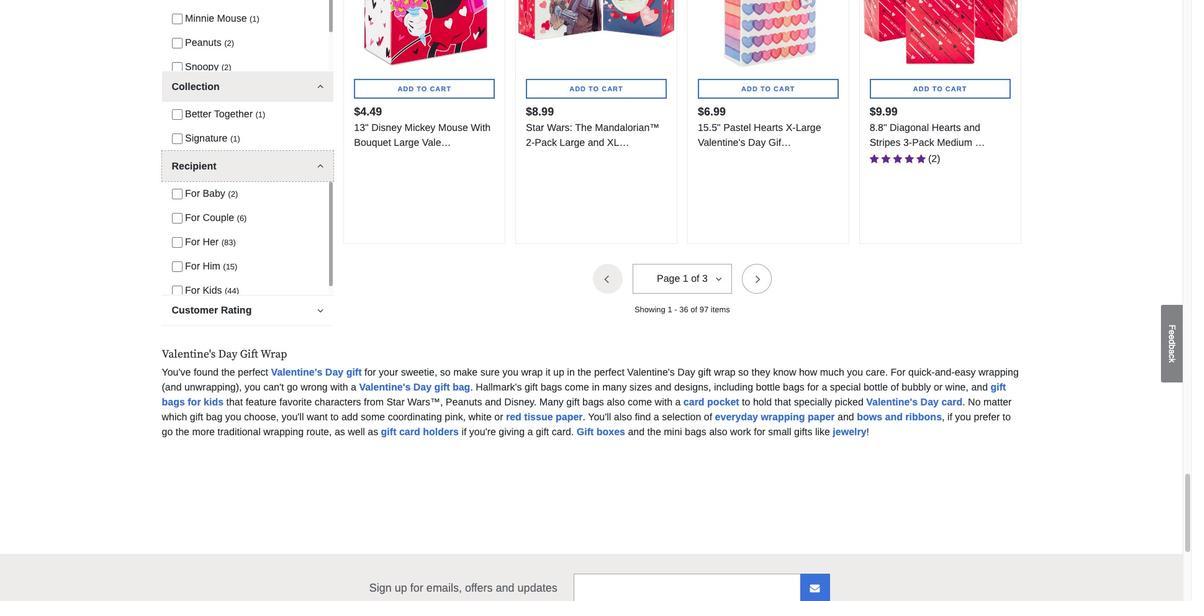 Task type: describe. For each thing, give the bounding box(es) containing it.
-
[[675, 305, 678, 314]]

2 that from the left
[[775, 397, 792, 407]]

emails,
[[427, 582, 462, 595]]

that feature favorite characters from star wars™, peanuts and disney. many gift bags also come with a card pocket to hold that specially picked valentine's day card
[[224, 397, 963, 407]]

mini
[[664, 426, 683, 437]]

matter
[[984, 397, 1012, 407]]

designs,
[[675, 382, 712, 392]]

!
[[867, 426, 870, 437]]

1 vertical spatial also
[[614, 412, 633, 422]]

2 bottle from the left
[[864, 382, 888, 392]]

gift bags for kids
[[162, 382, 1007, 407]]

Snoopy checkbox
[[172, 62, 182, 73]]

(2) inside "for baby (2)"
[[228, 189, 238, 198]]

pack inside $9.99 8.8" diagonal hearts and stripes 3-pack medium …
[[913, 137, 935, 148]]

kids
[[203, 285, 222, 295]]

a inside button
[[1168, 349, 1178, 354]]

add to cart button for $9.99
[[870, 79, 1011, 99]]

a right find
[[654, 412, 660, 422]]

section inside valentine's day gift wrap main content
[[162, 0, 334, 326]]

hallmark's
[[476, 382, 522, 392]]

day inside for your sweetie, so make sure you wrap it up in the perfect valentine's day gift wrap so they know how much you care. for quick-and-easy wrapping (and unwrapping), you can't go wrong with a
[[678, 367, 696, 377]]

1 horizontal spatial or
[[934, 382, 943, 392]]

day up found
[[218, 347, 238, 361]]

care.
[[866, 367, 888, 377]]

for for for baby
[[185, 188, 200, 198]]

specially
[[794, 397, 833, 407]]

1 vertical spatial wrapping
[[761, 412, 805, 422]]

kids
[[204, 397, 224, 407]]

know
[[774, 367, 797, 377]]

add to cart button for $6.99
[[698, 79, 839, 99]]

bag inside . no matter which gift bag you choose, you'll want to add some coordinating pink, white or
[[206, 412, 223, 422]]

product list element
[[344, 0, 1022, 244]]

(2) inside $9.99 article
[[929, 153, 941, 164]]

article containing recipient
[[162, 151, 334, 302]]

collection tab
[[162, 71, 334, 102]]

1 vertical spatial up
[[395, 582, 407, 595]]

snoopy
[[185, 61, 219, 72]]

and down find
[[628, 426, 645, 437]]

(1) inside signature (1)
[[230, 134, 240, 143]]

0 horizontal spatial .
[[471, 382, 473, 392]]

gif…
[[769, 137, 792, 148]]

customer rating
[[172, 305, 252, 315]]

For Him checkbox
[[172, 261, 182, 272]]

bubbly
[[902, 382, 932, 392]]

(1) for mouse
[[250, 14, 260, 23]]

and inside "$8.99 star wars: the mandalorian™ 2-pack large and xl…"
[[588, 137, 605, 148]]

8.8"
[[870, 122, 888, 133]]

jewelry
[[833, 426, 867, 437]]

0 horizontal spatial gift
[[240, 347, 258, 361]]

for inside for your sweetie, so make sure you wrap it up in the perfect valentine's day gift wrap so they know how much you care. for quick-and-easy wrapping (and unwrapping), you can't go wrong with a
[[365, 367, 376, 377]]

go inside , if you prefer to go the more traditional wrapping route, as well as
[[162, 426, 173, 437]]

unwrapping),
[[184, 382, 242, 392]]

you've found the perfect valentine's day gift
[[162, 367, 362, 377]]

to inside , if you prefer to go the more traditional wrapping route, as well as
[[1003, 412, 1012, 422]]

can't
[[264, 382, 284, 392]]

$9.99
[[870, 106, 898, 118]]

a down "valentine's day gift bag . hallmark's gift bags come in many sizes and designs, including bottle bags for a special bottle of bubbly or wine, and"
[[676, 397, 681, 407]]

and inside $9.99 8.8" diagonal hearts and stripes 3-pack medium …
[[964, 122, 981, 133]]

disney.
[[505, 397, 537, 407]]

quick-
[[909, 367, 935, 377]]

customer rating tab
[[162, 295, 334, 325]]

couple
[[203, 212, 234, 223]]

add to cart for $6.99
[[742, 85, 796, 93]]

work
[[731, 426, 752, 437]]

showing
[[635, 305, 666, 314]]

for for for her
[[185, 236, 200, 247]]

bags up many
[[541, 382, 562, 392]]

and up no
[[972, 382, 988, 392]]

. inside . no matter which gift bag you choose, you'll want to add some coordinating pink, white or
[[963, 397, 966, 407]]

a inside for your sweetie, so make sure you wrap it up in the perfect valentine's day gift wrap so they know how much you care. for quick-and-easy wrapping (and unwrapping), you can't go wrong with a
[[351, 382, 357, 392]]

add to cart for $9.99
[[914, 85, 968, 93]]

gift inside for your sweetie, so make sure you wrap it up in the perfect valentine's day gift wrap so they know how much you care. for quick-and-easy wrapping (and unwrapping), you can't go wrong with a
[[698, 367, 712, 377]]

to for $8.99
[[589, 85, 600, 93]]

day up wars™,
[[414, 382, 432, 392]]

with inside for your sweetie, so make sure you wrap it up in the perfect valentine's day gift wrap so they know how much you care. for quick-and-easy wrapping (and unwrapping), you can't go wrong with a
[[331, 382, 348, 392]]

in inside for your sweetie, so make sure you wrap it up in the perfect valentine's day gift wrap so they know how much you care. for quick-and-easy wrapping (and unwrapping), you can't go wrong with a
[[567, 367, 575, 377]]

for for for kids
[[185, 285, 200, 295]]

they
[[752, 367, 771, 377]]

offers
[[465, 582, 493, 595]]

add to cart button for $8.99
[[526, 79, 667, 99]]

baby
[[203, 188, 225, 198]]

hold
[[754, 397, 772, 407]]

8.8" diagonal hearts and stripes 3-pack medium … link
[[870, 121, 1011, 150]]

like
[[816, 426, 831, 437]]

you'll
[[588, 412, 612, 422]]

valentine's day gift bag . hallmark's gift bags come in many sizes and designs, including bottle bags for a special bottle of bubbly or wine, and
[[359, 382, 991, 392]]

sweetie,
[[401, 367, 438, 377]]

2 e from the top
[[1168, 335, 1178, 340]]

add to cart for $8.99
[[570, 85, 624, 93]]

(44)
[[225, 286, 239, 295]]

valentine's up bows and ribbons link
[[867, 397, 918, 407]]

, if you prefer to go the more traditional wrapping route, as well as
[[162, 412, 1012, 437]]

For Kids checkbox
[[172, 286, 182, 296]]

star inside "$8.99 star wars: the mandalorian™ 2-pack large and xl…"
[[526, 122, 544, 133]]

pastel
[[724, 122, 751, 133]]

13"
[[354, 122, 369, 133]]

to for $4.49
[[417, 85, 428, 93]]

1 vertical spatial in
[[592, 382, 600, 392]]

add for $6.99
[[742, 85, 758, 93]]

day up wrong
[[325, 367, 344, 377]]

1 vertical spatial of
[[891, 382, 900, 392]]

bows and ribbons link
[[857, 412, 942, 422]]

gift up "characters"
[[346, 367, 362, 377]]

selection
[[662, 412, 702, 422]]

and down hallmark's
[[485, 397, 502, 407]]

…
[[976, 137, 986, 148]]

1 that from the left
[[226, 397, 243, 407]]

valentine's day gift link
[[271, 367, 362, 377]]

$9.99 8.8" diagonal hearts and stripes 3-pack medium …
[[870, 106, 986, 148]]

much
[[821, 367, 845, 377]]

found
[[194, 367, 219, 377]]

sizes
[[630, 382, 653, 392]]

f
[[1168, 325, 1178, 330]]

15.5" pastel hearts x-large valentine's day gif… link
[[698, 121, 839, 150]]

your
[[379, 367, 398, 377]]

for for for couple
[[185, 212, 200, 223]]

traditional
[[218, 426, 261, 437]]

the inside , if you prefer to go the more traditional wrapping route, as well as
[[176, 426, 189, 437]]

giving
[[499, 426, 525, 437]]

many
[[540, 397, 564, 407]]

white
[[469, 412, 492, 422]]

sign
[[370, 582, 392, 595]]

the
[[575, 122, 593, 133]]

of inside region
[[691, 305, 698, 314]]

(6)
[[237, 213, 247, 223]]

for inside gift bags for kids
[[188, 397, 201, 407]]

$4.49
[[354, 106, 382, 118]]

tissue
[[525, 412, 553, 422]]

1 vertical spatial come
[[628, 397, 652, 407]]

valentine's day gift wrap
[[162, 347, 287, 361]]

items
[[711, 305, 731, 314]]

how
[[800, 367, 818, 377]]

wrapping inside , if you prefer to go the more traditional wrapping route, as well as
[[263, 426, 304, 437]]

for left emails,
[[411, 582, 424, 595]]

Minnie Mouse checkbox
[[172, 14, 182, 24]]

for for for him
[[185, 261, 200, 271]]

1 horizontal spatial bag
[[453, 382, 471, 392]]

wars:
[[547, 122, 573, 133]]

bags up you'll
[[583, 397, 604, 407]]

gifts
[[795, 426, 813, 437]]

you up hallmark's
[[503, 367, 519, 377]]

(15)
[[223, 262, 238, 271]]

bags down know
[[783, 382, 805, 392]]

angle down image for baby
[[317, 161, 324, 171]]

for baby (2)
[[185, 188, 238, 198]]

valentine's inside $6.99 15.5" pastel hearts x-large valentine's day gif…
[[698, 137, 746, 148]]

a down much
[[822, 382, 828, 392]]

cart for $4.49
[[430, 85, 452, 93]]

gift inside gift bags for kids
[[991, 382, 1007, 392]]

for inside for your sweetie, so make sure you wrap it up in the perfect valentine's day gift wrap so they know how much you care. for quick-and-easy wrapping (and unwrapping), you can't go wrong with a
[[891, 367, 906, 377]]

2 so from the left
[[739, 367, 749, 377]]

bags inside gift bags for kids
[[162, 397, 185, 407]]

add for $8.99
[[570, 85, 586, 93]]

sure
[[481, 367, 500, 377]]

(1) for together
[[256, 110, 266, 119]]

add for $9.99
[[914, 85, 930, 93]]

valentine's up wrong
[[271, 367, 323, 377]]

1 paper from the left
[[556, 412, 583, 422]]

bags down the "selection"
[[685, 426, 707, 437]]

1 horizontal spatial to
[[742, 397, 751, 407]]

medium
[[938, 137, 973, 148]]

b
[[1168, 344, 1178, 349]]

boxes
[[597, 426, 626, 437]]

day up ribbons
[[921, 397, 939, 407]]

2 horizontal spatial card
[[942, 397, 963, 407]]

1 horizontal spatial peanuts
[[446, 397, 482, 407]]

for right work
[[754, 426, 766, 437]]

tab list inside valentine's day gift wrap main content
[[162, 0, 334, 326]]

no
[[969, 397, 981, 407]]

0 horizontal spatial card
[[399, 426, 420, 437]]

route,
[[307, 426, 332, 437]]

gift inside . no matter which gift bag you choose, you'll want to add some coordinating pink, white or
[[190, 412, 203, 422]]

gift up disney.
[[525, 382, 538, 392]]

$4.49 13" disney mickey mouse with bouquet large vale…
[[354, 106, 491, 148]]

hearts for $9.99
[[932, 122, 962, 133]]

angle left image
[[604, 272, 609, 285]]

$4.49 article
[[344, 0, 506, 244]]

(2) inside snoopy (2)
[[222, 62, 231, 72]]

for couple (6)
[[185, 212, 247, 223]]

xl…
[[607, 137, 630, 148]]

wrap
[[261, 347, 287, 361]]

bouquet
[[354, 137, 391, 148]]



Task type: locate. For each thing, give the bounding box(es) containing it.
. left no
[[963, 397, 966, 407]]

2 vertical spatial .
[[583, 412, 586, 422]]

0 horizontal spatial bottle
[[756, 382, 781, 392]]

0 horizontal spatial bag
[[206, 412, 223, 422]]

0 vertical spatial or
[[934, 382, 943, 392]]

0 horizontal spatial or
[[495, 412, 504, 422]]

pack down "diagonal"
[[913, 137, 935, 148]]

bag
[[453, 382, 471, 392], [206, 412, 223, 422]]

the down valentine's day gift wrap
[[221, 367, 235, 377]]

(1) down together
[[230, 134, 240, 143]]

$8.99
[[526, 106, 554, 118]]

1 horizontal spatial paper
[[808, 412, 835, 422]]

envelope image
[[810, 583, 820, 593]]

1 horizontal spatial up
[[554, 367, 565, 377]]

add inside '$4.49' article
[[398, 85, 415, 93]]

you up traditional
[[225, 412, 241, 422]]

0 horizontal spatial come
[[565, 382, 590, 392]]

1 vertical spatial star
[[387, 397, 405, 407]]

1 horizontal spatial gift
[[577, 426, 594, 437]]

1 vertical spatial gift
[[577, 426, 594, 437]]

gift card holders link
[[381, 426, 459, 437]]

peanuts inside the character filters element
[[185, 37, 222, 48]]

for up specially
[[808, 382, 819, 392]]

cart up the $4.49 13" disney mickey mouse with bouquet large vale…
[[430, 85, 452, 93]]

or down and-
[[934, 382, 943, 392]]

tab list containing minnie mouse
[[162, 0, 334, 326]]

1 bottle from the left
[[756, 382, 781, 392]]

1 e from the top
[[1168, 330, 1178, 335]]

add up mickey
[[398, 85, 415, 93]]

2 wrap from the left
[[714, 367, 736, 377]]

you inside . no matter which gift bag you choose, you'll want to add some coordinating pink, white or
[[225, 412, 241, 422]]

(1) inside the minnie mouse (1)
[[250, 14, 260, 23]]

valentine's inside for your sweetie, so make sure you wrap it up in the perfect valentine's day gift wrap so they know how much you care. for quick-and-easy wrapping (and unwrapping), you can't go wrong with a
[[628, 367, 675, 377]]

pink,
[[445, 412, 466, 422]]

her
[[203, 236, 219, 247]]

and-
[[935, 367, 955, 377]]

add inside $9.99 article
[[914, 85, 930, 93]]

it
[[546, 367, 551, 377]]

for right for couple option
[[185, 212, 200, 223]]

in
[[567, 367, 575, 377], [592, 382, 600, 392]]

add to cart button up the $4.49 13" disney mickey mouse with bouquet large vale…
[[354, 79, 495, 99]]

2 vertical spatial of
[[704, 412, 713, 422]]

1 horizontal spatial of
[[704, 412, 713, 422]]

or
[[934, 382, 943, 392], [495, 412, 504, 422]]

0 horizontal spatial in
[[567, 367, 575, 377]]

article
[[162, 71, 334, 150], [162, 151, 334, 302]]

add to cart inside '$4.49' article
[[398, 85, 452, 93]]

1 horizontal spatial mouse
[[438, 122, 468, 133]]

well
[[348, 426, 365, 437]]

gift card holders if you're giving a gift card. gift boxes and the mini bags also work for small gifts like jewelry !
[[381, 426, 870, 437]]

2 as from the left
[[368, 426, 378, 437]]

pack
[[535, 137, 557, 148], [913, 137, 935, 148]]

gift down red tissue paper link
[[536, 426, 549, 437]]

hearts inside $9.99 8.8" diagonal hearts and stripes 3-pack medium …
[[932, 122, 962, 133]]

as
[[335, 426, 345, 437], [368, 426, 378, 437]]

0 vertical spatial wrapping
[[979, 367, 1019, 377]]

and down "picked" at the right bottom
[[838, 412, 855, 422]]

(2) right the baby
[[228, 189, 238, 198]]

so left the make
[[440, 367, 451, 377]]

a up "characters"
[[351, 382, 357, 392]]

with down "valentine's day gift bag . hallmark's gift bags come in many sizes and designs, including bottle bags for a special bottle of bubbly or wine, and"
[[655, 397, 673, 407]]

gift right many
[[567, 397, 580, 407]]

angle down image inside customer rating tab
[[317, 305, 324, 315]]

2 article from the top
[[162, 151, 334, 302]]

red
[[506, 412, 522, 422]]

0 vertical spatial of
[[691, 305, 698, 314]]

stripes
[[870, 137, 901, 148]]

of down card pocket link
[[704, 412, 713, 422]]

from
[[364, 397, 384, 407]]

hearts
[[754, 122, 784, 133], [932, 122, 962, 133]]

angle right image
[[756, 272, 761, 285]]

in up the that feature favorite characters from star wars™, peanuts and disney. many gift bags also come with a card pocket to hold that specially picked valentine's day card
[[592, 382, 600, 392]]

section containing minnie mouse
[[162, 0, 334, 326]]

1
[[668, 305, 673, 314]]

paper up card.
[[556, 412, 583, 422]]

add inside $6.99 article
[[742, 85, 758, 93]]

1 vertical spatial angle down image
[[317, 161, 324, 171]]

1 vertical spatial (1)
[[256, 110, 266, 119]]

0 horizontal spatial peanuts
[[185, 37, 222, 48]]

1 horizontal spatial pack
[[913, 137, 935, 148]]

for right for him checkbox
[[185, 261, 200, 271]]

valentine's day gift bag link
[[359, 382, 471, 392]]

1 horizontal spatial if
[[948, 412, 953, 422]]

pack down wars:
[[535, 137, 557, 148]]

bags up which
[[162, 397, 185, 407]]

character filters element
[[162, 0, 329, 127]]

you've
[[162, 367, 191, 377]]

e up b
[[1168, 335, 1178, 340]]

to up "$8.99 star wars: the mandalorian™ 2-pack large and xl…"
[[589, 85, 600, 93]]

to up $6.99 15.5" pastel hearts x-large valentine's day gif…
[[761, 85, 772, 93]]

1 vertical spatial article
[[162, 151, 334, 302]]

add for $4.49
[[398, 85, 415, 93]]

(2) down the minnie mouse (1)
[[224, 38, 234, 48]]

add to cart
[[398, 85, 452, 93], [570, 85, 624, 93], [742, 85, 796, 93], [914, 85, 968, 93]]

2 vertical spatial also
[[710, 426, 728, 437]]

add to cart inside $6.99 article
[[742, 85, 796, 93]]

for left your
[[365, 367, 376, 377]]

1 horizontal spatial star
[[526, 122, 544, 133]]

angle down image for together
[[317, 82, 324, 92]]

wrapping up matter
[[979, 367, 1019, 377]]

1 article from the top
[[162, 71, 334, 150]]

valentine's down your
[[359, 382, 411, 392]]

to up the $4.49 13" disney mickey mouse with bouquet large vale…
[[417, 85, 428, 93]]

2 vertical spatial wrapping
[[263, 426, 304, 437]]

8.8" diagonal hearts and stripes 3-pack medium valentine's day gift bags with tissue paper, image
[[860, 0, 1021, 69], [860, 0, 1021, 69]]

$6.99
[[698, 106, 726, 118]]

gift down some
[[381, 426, 397, 437]]

1 angle down image from the top
[[317, 82, 324, 92]]

for right for kids "checkbox"
[[185, 285, 200, 295]]

the
[[221, 367, 235, 377], [578, 367, 592, 377], [176, 426, 189, 437], [648, 426, 662, 437]]

add to cart up $6.99 15.5" pastel hearts x-large valentine's day gif…
[[742, 85, 796, 93]]

add to cart button inside $8.99 article
[[526, 79, 667, 99]]

to inside $6.99 article
[[761, 85, 772, 93]]

(1) inside better together (1)
[[256, 110, 266, 119]]

large inside "$8.99 star wars: the mandalorian™ 2-pack large and xl…"
[[560, 137, 585, 148]]

2 horizontal spatial large
[[796, 122, 822, 133]]

hearts inside $6.99 15.5" pastel hearts x-large valentine's day gif…
[[754, 122, 784, 133]]

to inside $8.99 article
[[589, 85, 600, 93]]

mickey
[[405, 122, 436, 133]]

. no matter which gift bag you choose, you'll want to add some coordinating pink, white or
[[162, 397, 1012, 422]]

k
[[1168, 358, 1178, 363]]

up right "sign"
[[395, 582, 407, 595]]

0 horizontal spatial star
[[387, 397, 405, 407]]

collection filters element
[[162, 102, 334, 150]]

you're
[[470, 426, 496, 437]]

pack inside "$8.99 star wars: the mandalorian™ 2-pack large and xl…"
[[535, 137, 557, 148]]

0 vertical spatial if
[[948, 412, 953, 422]]

hearts for $6.99
[[754, 122, 784, 133]]

mouse inside the $4.49 13" disney mickey mouse with bouquet large vale…
[[438, 122, 468, 133]]

$8.99 star wars: the mandalorian™ 2-pack large and xl…
[[526, 106, 660, 148]]

0 vertical spatial star
[[526, 122, 544, 133]]

special
[[830, 382, 861, 392]]

0 vertical spatial also
[[607, 397, 625, 407]]

1 horizontal spatial come
[[628, 397, 652, 407]]

of left 97
[[691, 305, 698, 314]]

card down coordinating at the left of the page
[[399, 426, 420, 437]]

0 vertical spatial article
[[162, 71, 334, 150]]

1 horizontal spatial with
[[655, 397, 673, 407]]

1 vertical spatial bag
[[206, 412, 223, 422]]

paper
[[556, 412, 583, 422], [808, 412, 835, 422]]

the down find
[[648, 426, 662, 437]]

rating
[[221, 305, 252, 315]]

paper up the like on the right bottom
[[808, 412, 835, 422]]

add to cart button for $4.49
[[354, 79, 495, 99]]

add to cart button up $9.99 8.8" diagonal hearts and stripes 3-pack medium …
[[870, 79, 1011, 99]]

mouse
[[217, 13, 247, 23], [438, 122, 468, 133]]

0 vertical spatial in
[[567, 367, 575, 377]]

f e e d b a c k
[[1168, 325, 1178, 363]]

1 vertical spatial go
[[162, 426, 173, 437]]

13" disney mickey mouse with bouquet large valentine's day gift bag, image
[[344, 0, 505, 69], [344, 0, 505, 69]]

d
[[1168, 339, 1178, 344]]

angle down image inside collection tab
[[317, 82, 324, 92]]

also down 'red tissue paper . you'll also find a selection of everyday wrapping paper and bows and ribbons' on the bottom
[[710, 426, 728, 437]]

0 horizontal spatial wrap
[[522, 367, 543, 377]]

and right the offers
[[496, 582, 515, 595]]

cart up x-
[[774, 85, 796, 93]]

of left bubbly
[[891, 382, 900, 392]]

and up …
[[964, 122, 981, 133]]

15.5"
[[698, 122, 721, 133]]

come down sizes
[[628, 397, 652, 407]]

star wars: the mandalorian™ 2-pack large and xl… link
[[526, 121, 667, 150]]

mouse inside the character filters element
[[217, 13, 247, 23]]

section
[[162, 0, 334, 326]]

day inside $6.99 15.5" pastel hearts x-large valentine's day gif…
[[749, 137, 766, 148]]

0 horizontal spatial wrapping
[[263, 426, 304, 437]]

e
[[1168, 330, 1178, 335], [1168, 335, 1178, 340]]

so left they
[[739, 367, 749, 377]]

0 horizontal spatial with
[[331, 382, 348, 392]]

1 horizontal spatial .
[[583, 412, 586, 422]]

and right bows
[[886, 412, 903, 422]]

bag down the make
[[453, 382, 471, 392]]

1 vertical spatial if
[[462, 426, 467, 437]]

(and
[[162, 382, 182, 392]]

(2) inside peanuts (2)
[[224, 38, 234, 48]]

day left 'gif…'
[[749, 137, 766, 148]]

perfect inside for your sweetie, so make sure you wrap it up in the perfect valentine's day gift wrap so they know how much you care. for quick-and-easy wrapping (and unwrapping), you can't go wrong with a
[[594, 367, 625, 377]]

,
[[942, 412, 945, 422]]

add to cart up the $4.49 13" disney mickey mouse with bouquet large vale…
[[398, 85, 452, 93]]

add to cart up $9.99 8.8" diagonal hearts and stripes 3-pack medium …
[[914, 85, 968, 93]]

cart for $8.99
[[602, 85, 624, 93]]

1 horizontal spatial wrap
[[714, 367, 736, 377]]

article containing collection
[[162, 71, 334, 150]]

easy
[[955, 367, 976, 377]]

(1) right minnie
[[250, 14, 260, 23]]

1 horizontal spatial large
[[560, 137, 585, 148]]

region inside valentine's day gift wrap main content
[[344, 0, 1022, 316]]

day up designs,
[[678, 367, 696, 377]]

(83)
[[222, 238, 236, 247]]

recipient filters element
[[162, 181, 329, 302]]

1 vertical spatial peanuts
[[446, 397, 482, 407]]

star
[[526, 122, 544, 133], [387, 397, 405, 407]]

add to cart button up $6.99 15.5" pastel hearts x-large valentine's day gif…
[[698, 79, 839, 99]]

0 vertical spatial bag
[[453, 382, 471, 392]]

0 vertical spatial angle down image
[[317, 82, 324, 92]]

0 horizontal spatial if
[[462, 426, 467, 437]]

to inside '$4.49' article
[[417, 85, 428, 93]]

1 horizontal spatial card
[[684, 397, 705, 407]]

1 horizontal spatial in
[[592, 382, 600, 392]]

cart inside '$4.49' article
[[430, 85, 452, 93]]

f e e d b a c k button
[[1162, 305, 1183, 382]]

0 horizontal spatial so
[[440, 367, 451, 377]]

everyday
[[715, 412, 759, 422]]

ribbons
[[906, 412, 942, 422]]

Sign up for emails, offers and updates email field
[[574, 574, 830, 601]]

signature
[[185, 133, 228, 143]]

add up 'the'
[[570, 85, 586, 93]]

for right for baby option
[[185, 188, 200, 198]]

including
[[714, 382, 754, 392]]

cart inside $9.99 article
[[946, 85, 968, 93]]

2 horizontal spatial of
[[891, 382, 900, 392]]

prefer
[[975, 412, 1000, 422]]

vale…
[[422, 137, 451, 148]]

Peanuts checkbox
[[172, 38, 182, 48]]

you inside , if you prefer to go the more traditional wrapping route, as well as
[[956, 412, 972, 422]]

0 horizontal spatial pack
[[535, 137, 557, 148]]

1 vertical spatial with
[[655, 397, 673, 407]]

wrap left it
[[522, 367, 543, 377]]

large inside $6.99 15.5" pastel hearts x-large valentine's day gif…
[[796, 122, 822, 133]]

2 vertical spatial angle down image
[[317, 305, 324, 315]]

$8.99 article
[[516, 0, 678, 244]]

you up feature
[[245, 382, 261, 392]]

peanuts up snoopy
[[185, 37, 222, 48]]

bag down the kids
[[206, 412, 223, 422]]

add to cart inside $8.99 article
[[570, 85, 624, 93]]

gift up wars™,
[[435, 382, 450, 392]]

cart inside $8.99 article
[[602, 85, 624, 93]]

add up $6.99 15.5" pastel hearts x-large valentine's day gif…
[[742, 85, 758, 93]]

1 horizontal spatial that
[[775, 397, 792, 407]]

snoopy (2)
[[185, 61, 231, 72]]

large for $4.49
[[394, 137, 420, 148]]

for
[[365, 367, 376, 377], [808, 382, 819, 392], [188, 397, 201, 407], [754, 426, 766, 437], [411, 582, 424, 595]]

0 vertical spatial come
[[565, 382, 590, 392]]

up inside for your sweetie, so make sure you wrap it up in the perfect valentine's day gift wrap so they know how much you care. for quick-and-easy wrapping (and unwrapping), you can't go wrong with a
[[554, 367, 565, 377]]

a down tissue
[[528, 426, 533, 437]]

. left you'll
[[583, 412, 586, 422]]

1 vertical spatial or
[[495, 412, 504, 422]]

1 horizontal spatial hearts
[[932, 122, 962, 133]]

0 horizontal spatial paper
[[556, 412, 583, 422]]

or inside . no matter which gift bag you choose, you'll want to add some coordinating pink, white or
[[495, 412, 504, 422]]

add inside $8.99 article
[[570, 85, 586, 93]]

0 vertical spatial up
[[554, 367, 565, 377]]

also up gift card holders if you're giving a gift card. gift boxes and the mini bags also work for small gifts like jewelry !
[[614, 412, 633, 422]]

star wars: the mandalorian™ 2-pack large and xl valentine's day gift bags, image
[[516, 0, 677, 69], [516, 0, 677, 69]]

mouse up the vale…
[[438, 122, 468, 133]]

pocket
[[708, 397, 740, 407]]

if right ,
[[948, 412, 953, 422]]

add to cart button inside '$4.49' article
[[354, 79, 495, 99]]

many
[[603, 382, 627, 392]]

1 horizontal spatial bottle
[[864, 382, 888, 392]]

add to cart button inside $6.99 article
[[698, 79, 839, 99]]

valentine's down 15.5"
[[698, 137, 746, 148]]

2 horizontal spatial to
[[1003, 412, 1012, 422]]

For Her checkbox
[[172, 237, 182, 248]]

for kids (44)
[[185, 285, 239, 295]]

go down which
[[162, 426, 173, 437]]

2 horizontal spatial wrapping
[[979, 367, 1019, 377]]

1 perfect from the left
[[238, 367, 268, 377]]

and right sizes
[[655, 382, 672, 392]]

hearts up the medium
[[932, 122, 962, 133]]

1 wrap from the left
[[522, 367, 543, 377]]

0 horizontal spatial as
[[335, 426, 345, 437]]

wrapping inside for your sweetie, so make sure you wrap it up in the perfect valentine's day gift wrap so they know how much you care. for quick-and-easy wrapping (and unwrapping), you can't go wrong with a
[[979, 367, 1019, 377]]

small
[[769, 426, 792, 437]]

1 horizontal spatial as
[[368, 426, 378, 437]]

mouse right minnie
[[217, 13, 247, 23]]

to for $9.99
[[933, 85, 944, 93]]

1 vertical spatial .
[[963, 397, 966, 407]]

0 horizontal spatial up
[[395, 582, 407, 595]]

add to cart up "$8.99 star wars: the mandalorian™ 2-pack large and xl…"
[[570, 85, 624, 93]]

0 horizontal spatial of
[[691, 305, 698, 314]]

0 vertical spatial gift
[[240, 347, 258, 361]]

1 horizontal spatial perfect
[[594, 367, 625, 377]]

tab list
[[162, 0, 334, 326]]

0 horizontal spatial that
[[226, 397, 243, 407]]

$9.99 article
[[860, 0, 1022, 244]]

2 paper from the left
[[808, 412, 835, 422]]

choose,
[[244, 412, 279, 422]]

mandalorian™
[[595, 122, 660, 133]]

as down some
[[368, 426, 378, 437]]

cart up mandalorian™ at the top
[[602, 85, 624, 93]]

recipient tab
[[162, 151, 334, 181]]

together
[[214, 108, 253, 119]]

wars™,
[[408, 397, 443, 407]]

0 horizontal spatial mouse
[[217, 13, 247, 23]]

if inside , if you prefer to go the more traditional wrapping route, as well as
[[948, 412, 953, 422]]

feature
[[246, 397, 277, 407]]

collection
[[172, 81, 220, 92]]

cart for $9.99
[[946, 85, 968, 93]]

2 perfect from the left
[[594, 367, 625, 377]]

for right the for her option
[[185, 236, 200, 247]]

Better Together checkbox
[[172, 109, 182, 120]]

0 horizontal spatial perfect
[[238, 367, 268, 377]]

valentine's up you've in the left bottom of the page
[[162, 347, 216, 361]]

2 vertical spatial (1)
[[230, 134, 240, 143]]

region
[[344, 0, 1022, 316]]

if down pink, in the left bottom of the page
[[462, 426, 467, 437]]

angle down image
[[317, 82, 324, 92], [317, 161, 324, 171], [317, 305, 324, 315]]

go inside for your sweetie, so make sure you wrap it up in the perfect valentine's day gift wrap so they know how much you care. for quick-and-easy wrapping (and unwrapping), you can't go wrong with a
[[287, 382, 298, 392]]

for right care.
[[891, 367, 906, 377]]

peanuts up pink, in the left bottom of the page
[[446, 397, 482, 407]]

13" disney mickey mouse with bouquet large vale… link
[[354, 121, 495, 150]]

cart for $6.99
[[774, 85, 796, 93]]

0 vertical spatial .
[[471, 382, 473, 392]]

0 horizontal spatial hearts
[[754, 122, 784, 133]]

(2)
[[224, 38, 234, 48], [222, 62, 231, 72], [929, 153, 941, 164], [228, 189, 238, 198]]

make
[[454, 367, 478, 377]]

2 angle down image from the top
[[317, 161, 324, 171]]

For Baby checkbox
[[172, 189, 182, 199]]

characters
[[315, 397, 361, 407]]

to inside $9.99 article
[[933, 85, 944, 93]]

bows
[[857, 412, 883, 422]]

region containing $4.49
[[344, 0, 1022, 316]]

For Couple checkbox
[[172, 213, 182, 224]]

wrapping up small
[[761, 412, 805, 422]]

large for $8.99
[[560, 137, 585, 148]]

1 horizontal spatial so
[[739, 367, 749, 377]]

which
[[162, 412, 187, 422]]

1 horizontal spatial go
[[287, 382, 298, 392]]

with up "characters"
[[331, 382, 348, 392]]

15.5" pastel hearts x-large valentine's day gift bag with tissue paper, image
[[688, 0, 849, 69], [688, 0, 849, 69]]

1 horizontal spatial wrapping
[[761, 412, 805, 422]]

bottle up the hold
[[756, 382, 781, 392]]

2 horizontal spatial .
[[963, 397, 966, 407]]

to for $6.99
[[761, 85, 772, 93]]

1 vertical spatial mouse
[[438, 122, 468, 133]]

add to cart inside $9.99 article
[[914, 85, 968, 93]]

add
[[398, 85, 415, 93], [570, 85, 586, 93], [742, 85, 758, 93], [914, 85, 930, 93]]

add to cart for $4.49
[[398, 85, 452, 93]]

0 horizontal spatial to
[[331, 412, 339, 422]]

add to cart button inside $9.99 article
[[870, 79, 1011, 99]]

that right the kids
[[226, 397, 243, 407]]

0 vertical spatial with
[[331, 382, 348, 392]]

to up $9.99 8.8" diagonal hearts and stripes 3-pack medium …
[[933, 85, 944, 93]]

1 as from the left
[[335, 426, 345, 437]]

to inside . no matter which gift bag you choose, you'll want to add some coordinating pink, white or
[[331, 412, 339, 422]]

0 vertical spatial go
[[287, 382, 298, 392]]

0 horizontal spatial go
[[162, 426, 173, 437]]

$6.99 article
[[688, 0, 850, 244]]

36
[[680, 305, 689, 314]]

large inside the $4.49 13" disney mickey mouse with bouquet large vale…
[[394, 137, 420, 148]]

cart
[[430, 85, 452, 93], [602, 85, 624, 93], [774, 85, 796, 93], [946, 85, 968, 93]]

valentine's day gift wrap main content
[[0, 0, 1183, 534]]

0 vertical spatial peanuts
[[185, 37, 222, 48]]

angle down image inside the recipient tab
[[317, 161, 324, 171]]

minnie mouse (1)
[[185, 13, 260, 23]]

you up special
[[848, 367, 864, 377]]

as left "well"
[[335, 426, 345, 437]]

star right the from
[[387, 397, 405, 407]]

0 vertical spatial (1)
[[250, 14, 260, 23]]

a up k
[[1168, 349, 1178, 354]]

find
[[635, 412, 651, 422]]

3 angle down image from the top
[[317, 305, 324, 315]]

add to cart button up "$8.99 star wars: the mandalorian™ 2-pack large and xl…"
[[526, 79, 667, 99]]

the inside for your sweetie, so make sure you wrap it up in the perfect valentine's day gift wrap so they know how much you care. for quick-and-easy wrapping (and unwrapping), you can't go wrong with a
[[578, 367, 592, 377]]

for left the kids
[[188, 397, 201, 407]]

1 so from the left
[[440, 367, 451, 377]]

Signature checkbox
[[172, 133, 182, 144]]

with
[[471, 122, 491, 133]]

red tissue paper link
[[506, 412, 583, 422]]

you'll
[[282, 412, 304, 422]]

cart inside $6.99 article
[[774, 85, 796, 93]]



Task type: vqa. For each thing, say whether or not it's contained in the screenshot.
Cart within the $8.99 article
yes



